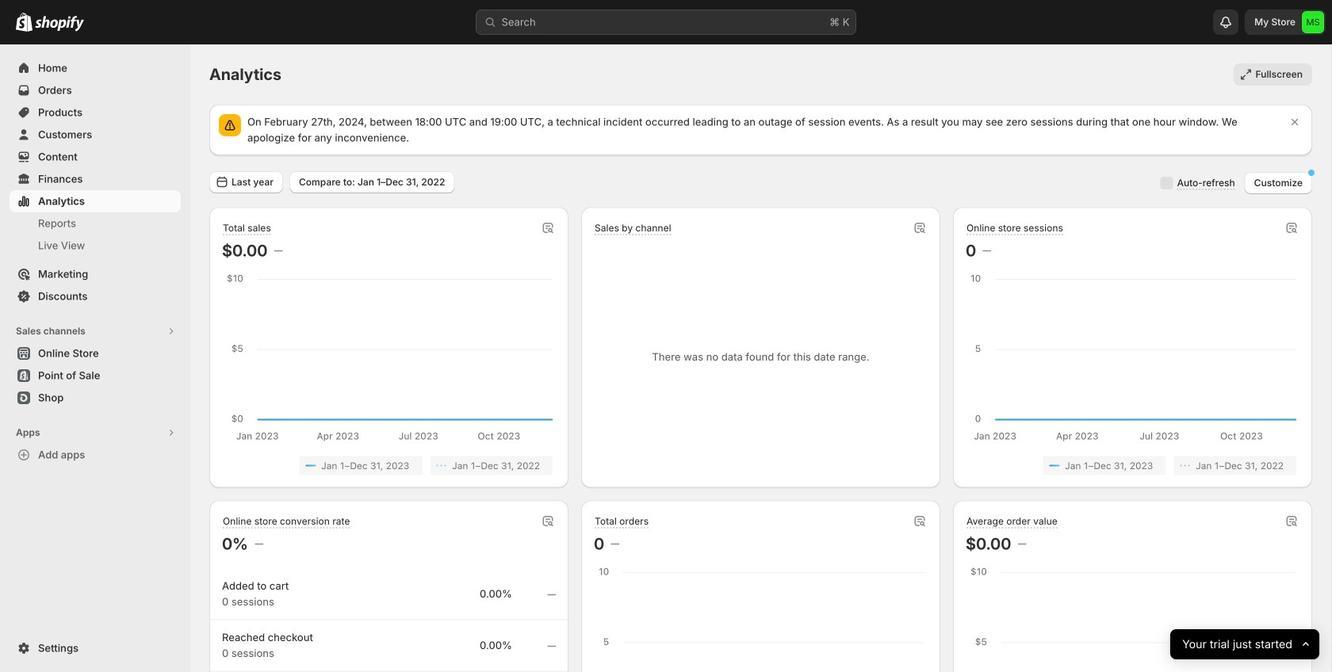 Task type: describe. For each thing, give the bounding box(es) containing it.
shopify image
[[16, 12, 33, 32]]

my store image
[[1303, 11, 1325, 33]]



Task type: vqa. For each thing, say whether or not it's contained in the screenshot.
Online Store icon
no



Task type: locate. For each thing, give the bounding box(es) containing it.
list
[[225, 457, 553, 476], [970, 457, 1297, 476]]

2 list from the left
[[970, 457, 1297, 476]]

0 horizontal spatial list
[[225, 457, 553, 476]]

1 list from the left
[[225, 457, 553, 476]]

shopify image
[[35, 16, 84, 32]]

1 horizontal spatial list
[[970, 457, 1297, 476]]



